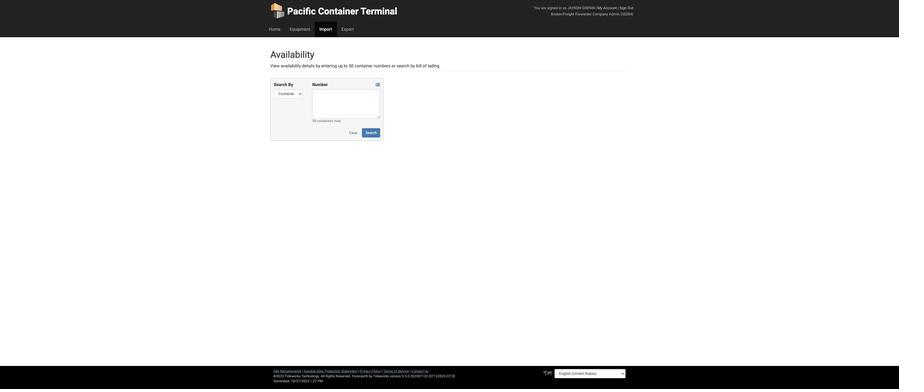 Task type: vqa. For each thing, say whether or not it's contained in the screenshot.
the Order corresponding to TLLU7512160
no



Task type: locate. For each thing, give the bounding box(es) containing it.
pacific container terminal link
[[271, 0, 398, 22]]

0 vertical spatial 50
[[349, 63, 354, 68]]

of
[[423, 63, 427, 68], [394, 370, 397, 374]]

import button
[[315, 22, 337, 37]]

by left bill
[[411, 63, 415, 68]]

terminal
[[361, 6, 398, 17]]

requirements
[[280, 370, 302, 374]]

generated:
[[274, 379, 290, 383]]

view availability details by entering up to 50 container numbers or search by bill of lading.
[[271, 63, 441, 68]]

general data protection statement link
[[304, 370, 357, 374]]

lading.
[[428, 63, 441, 68]]

up
[[338, 63, 343, 68]]

search inside 'button'
[[366, 131, 377, 135]]

version
[[390, 375, 401, 379]]

account
[[604, 6, 617, 10]]

reserved.
[[336, 375, 351, 379]]

by
[[288, 82, 293, 87]]

9.5.0.202307122
[[402, 375, 428, 379]]

2 horizontal spatial by
[[411, 63, 415, 68]]

us
[[425, 370, 429, 374]]

0 vertical spatial search
[[274, 82, 287, 87]]

sign
[[620, 6, 627, 10]]

terms
[[384, 370, 393, 374]]

service
[[398, 370, 409, 374]]

0 horizontal spatial 50
[[313, 119, 316, 123]]

gispan
[[582, 6, 595, 10]]

home
[[269, 27, 281, 32]]

by down privacy policy link
[[369, 375, 373, 379]]

pacific container terminal
[[287, 6, 398, 17]]

50 containers max
[[313, 119, 341, 123]]

0 vertical spatial of
[[423, 63, 427, 68]]

container
[[355, 63, 373, 68]]

search right clear
[[366, 131, 377, 135]]

search for search by
[[274, 82, 287, 87]]

pm
[[318, 379, 323, 383]]

50
[[349, 63, 354, 68], [313, 119, 316, 123]]

search
[[274, 82, 287, 87], [366, 131, 377, 135]]

| left sign on the top
[[618, 6, 619, 10]]

by right "details"
[[316, 63, 320, 68]]

or
[[392, 63, 396, 68]]

1 horizontal spatial 50
[[349, 63, 354, 68]]

search
[[397, 63, 410, 68]]

out
[[628, 6, 634, 10]]

forwarder
[[576, 12, 592, 16]]

sign out link
[[620, 6, 634, 10]]

signed
[[547, 6, 558, 10]]

all
[[321, 375, 325, 379]]

you
[[534, 6, 540, 10]]

0 horizontal spatial search
[[274, 82, 287, 87]]

0 horizontal spatial of
[[394, 370, 397, 374]]

50 left containers
[[313, 119, 316, 123]]

site requirements link
[[274, 370, 302, 374]]

1:27
[[310, 379, 317, 383]]

technology.
[[302, 375, 320, 379]]

of up version on the left bottom
[[394, 370, 397, 374]]

general
[[304, 370, 316, 374]]

max
[[334, 119, 341, 123]]

1 vertical spatial 50
[[313, 119, 316, 123]]

1 horizontal spatial by
[[369, 375, 373, 379]]

1 vertical spatial of
[[394, 370, 397, 374]]

of right bill
[[423, 63, 427, 68]]

you are signed in as jayson gispan | my account | sign out broker/freight forwarder company admin (38284)
[[534, 6, 634, 16]]

containers
[[317, 119, 333, 123]]

jayson
[[568, 6, 581, 10]]

|
[[596, 6, 597, 10], [618, 6, 619, 10], [302, 370, 303, 374], [358, 370, 359, 374], [382, 370, 383, 374], [410, 370, 411, 374]]

Number text field
[[313, 89, 381, 119]]

by
[[316, 63, 320, 68], [411, 63, 415, 68], [369, 375, 373, 379]]

pacific
[[287, 6, 316, 17]]

search left by at the left of the page
[[274, 82, 287, 87]]

©2023 tideworks
[[274, 375, 301, 379]]

1 horizontal spatial of
[[423, 63, 427, 68]]

equipment button
[[285, 22, 315, 37]]

50 right to
[[349, 63, 354, 68]]

search by
[[274, 82, 293, 87]]

1 horizontal spatial search
[[366, 131, 377, 135]]

container
[[318, 6, 359, 17]]

1 vertical spatial search
[[366, 131, 377, 135]]

forecast®
[[352, 375, 368, 379]]



Task type: describe. For each thing, give the bounding box(es) containing it.
privacy
[[360, 370, 371, 374]]

details
[[302, 63, 315, 68]]

clear
[[349, 131, 358, 135]]

in
[[559, 6, 562, 10]]

show list image
[[376, 83, 380, 87]]

are
[[541, 6, 547, 10]]

privacy policy link
[[360, 370, 381, 374]]

| up 9.5.0.202307122
[[410, 370, 411, 374]]

| left general
[[302, 370, 303, 374]]

site requirements | general data protection statement | privacy policy | terms of service | contact us ©2023 tideworks technology. all rights reserved. forecast® by tideworks version 9.5.0.202307122 (07122023-2213) generated: 10/27/2023 1:27 pm
[[274, 370, 455, 383]]

data
[[317, 370, 324, 374]]

export
[[342, 27, 354, 32]]

to
[[344, 63, 348, 68]]

contact
[[412, 370, 424, 374]]

of inside site requirements | general data protection statement | privacy policy | terms of service | contact us ©2023 tideworks technology. all rights reserved. forecast® by tideworks version 9.5.0.202307122 (07122023-2213) generated: 10/27/2023 1:27 pm
[[394, 370, 397, 374]]

import
[[320, 27, 332, 32]]

site
[[274, 370, 279, 374]]

broker/freight
[[551, 12, 575, 16]]

availability
[[271, 49, 315, 60]]

home button
[[264, 22, 285, 37]]

bill
[[416, 63, 422, 68]]

view
[[271, 63, 280, 68]]

company
[[593, 12, 609, 16]]

export button
[[337, 22, 359, 37]]

statement
[[341, 370, 357, 374]]

admin
[[609, 12, 620, 16]]

availability
[[281, 63, 301, 68]]

policy
[[372, 370, 381, 374]]

my account link
[[598, 6, 617, 10]]

my
[[598, 6, 603, 10]]

number
[[313, 82, 328, 87]]

0 horizontal spatial by
[[316, 63, 320, 68]]

| up forecast®
[[358, 370, 359, 374]]

search button
[[362, 128, 381, 138]]

rights
[[326, 375, 335, 379]]

clear button
[[346, 128, 361, 138]]

(38284)
[[621, 12, 634, 16]]

tideworks
[[373, 375, 389, 379]]

| up tideworks on the bottom left of the page
[[382, 370, 383, 374]]

(07122023-
[[429, 375, 447, 379]]

numbers
[[374, 63, 391, 68]]

search for search
[[366, 131, 377, 135]]

equipment
[[290, 27, 310, 32]]

by inside site requirements | general data protection statement | privacy policy | terms of service | contact us ©2023 tideworks technology. all rights reserved. forecast® by tideworks version 9.5.0.202307122 (07122023-2213) generated: 10/27/2023 1:27 pm
[[369, 375, 373, 379]]

entering
[[321, 63, 337, 68]]

10/27/2023
[[291, 379, 309, 383]]

2213)
[[447, 375, 455, 379]]

as
[[563, 6, 567, 10]]

contact us link
[[412, 370, 429, 374]]

terms of service link
[[384, 370, 409, 374]]

| left my
[[596, 6, 597, 10]]

protection
[[325, 370, 341, 374]]



